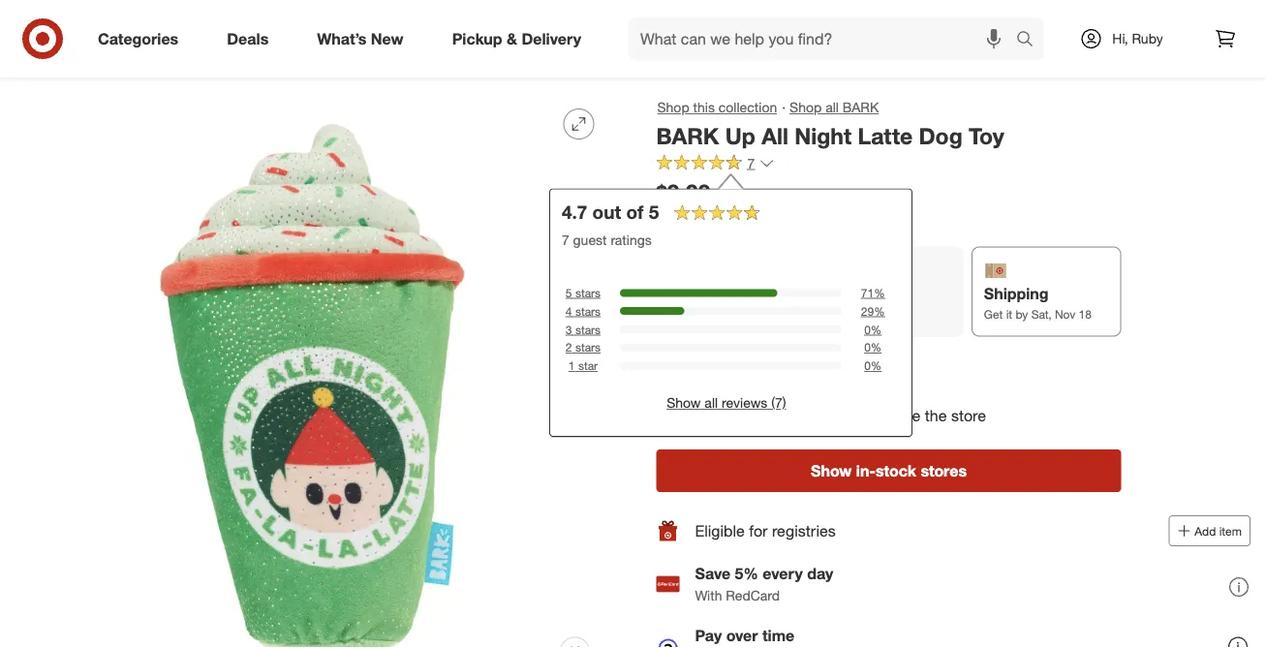 Task type: locate. For each thing, give the bounding box(es) containing it.
0 horizontal spatial pickup
[[452, 29, 502, 48]]

1 horizontal spatial all
[[826, 99, 839, 116]]

show left in-
[[811, 461, 852, 480]]

not inside delivery not available
[[828, 308, 846, 322]]

1 vertical spatial show
[[811, 461, 852, 480]]

show all reviews (7)
[[667, 395, 786, 412]]

5 right of
[[649, 201, 659, 224]]

1 horizontal spatial for
[[806, 406, 825, 425]]

1 vertical spatial 0 %
[[864, 340, 882, 355]]

bark down this
[[656, 122, 719, 149]]

available up sold
[[691, 307, 736, 321]]

sold
[[686, 354, 715, 373]]

0 horizontal spatial delivery
[[522, 29, 581, 48]]

2 vertical spatial 0 %
[[864, 359, 882, 373]]

1 stars from the top
[[575, 286, 601, 300]]

1 horizontal spatial 7
[[748, 155, 755, 172]]

out
[[593, 201, 621, 224]]

pickup left the & at the left of page
[[452, 29, 502, 48]]

29
[[861, 304, 874, 318]]

pickup up sold
[[669, 284, 719, 303]]

1 horizontal spatial shop
[[790, 99, 822, 116]]

29 %
[[861, 304, 885, 318]]

2 down 3
[[566, 340, 572, 355]]

the
[[925, 406, 947, 425]]

0 horizontal spatial bark
[[656, 122, 719, 149]]

not for delivery
[[828, 308, 846, 322]]

1 horizontal spatial pickup
[[669, 284, 719, 303]]

at right sold
[[719, 354, 732, 373]]

shop left this
[[657, 99, 690, 116]]

for right the eligible
[[749, 521, 768, 540]]

stars up 3 stars
[[575, 304, 601, 318]]

stars up 4 stars
[[575, 286, 601, 300]]

pickup
[[452, 29, 502, 48], [669, 284, 719, 303]]

0 vertical spatial pickup
[[452, 29, 502, 48]]

2 down near
[[750, 406, 759, 425]]

1 vertical spatial all
[[705, 395, 718, 412]]

target
[[16, 55, 53, 72]]

2 0 % from the top
[[864, 340, 882, 355]]

7 down up
[[748, 155, 755, 172]]

1 vertical spatial delivery
[[828, 285, 887, 304]]

1 vertical spatial 5
[[566, 286, 572, 300]]

2 stars from the top
[[575, 304, 601, 318]]

bark up "latte"
[[843, 99, 879, 116]]

1 vertical spatial 0
[[864, 340, 871, 355]]

0 %
[[864, 322, 882, 337], [864, 340, 882, 355], [864, 359, 882, 373]]

shop all bark
[[790, 99, 879, 116]]

show inside button
[[811, 461, 852, 480]]

south up you
[[784, 354, 825, 373]]

lamar
[[753, 212, 791, 229], [830, 354, 873, 373]]

lamar down 7 'link'
[[753, 212, 791, 229]]

1 horizontal spatial lamar
[[830, 354, 873, 373]]

0 vertical spatial 0 %
[[864, 322, 882, 337]]

pickup inside "link"
[[452, 29, 502, 48]]

austin
[[672, 212, 710, 229], [737, 354, 780, 373]]

3 0 % from the top
[[864, 359, 882, 373]]

2 stars
[[566, 340, 601, 355]]

1 horizontal spatial 2
[[750, 406, 759, 425]]

shop inside shop this collection link
[[657, 99, 690, 116]]

austin south lamar button
[[737, 352, 873, 374]]

shop up night
[[790, 99, 822, 116]]

0 for star
[[864, 359, 871, 373]]

3 0 from the top
[[864, 359, 871, 373]]

austin down $9.99 in the top right of the page
[[672, 212, 710, 229]]

stars down 4 stars
[[575, 322, 601, 337]]

0 vertical spatial show
[[667, 395, 701, 412]]

/
[[56, 55, 61, 72]]

1 horizontal spatial show
[[811, 461, 852, 480]]

eligible for registries
[[695, 521, 836, 540]]

$9.99
[[656, 179, 711, 206]]

bark
[[843, 99, 879, 116], [656, 122, 719, 149]]

advertisement region
[[0, 0, 1266, 35]]

1 vertical spatial bark
[[656, 122, 719, 149]]

available for delivery
[[850, 308, 895, 322]]

add
[[1195, 524, 1216, 538]]

0 vertical spatial delivery
[[522, 29, 581, 48]]

0 horizontal spatial available
[[691, 307, 736, 321]]

austin inside $9.99 at austin south lamar
[[672, 212, 710, 229]]

1 vertical spatial south
[[784, 354, 825, 373]]

available
[[691, 307, 736, 321], [850, 308, 895, 322]]

2 vertical spatial 0
[[864, 359, 871, 373]]

add item
[[1195, 524, 1242, 538]]

pickup inside pickup not available
[[669, 284, 719, 303]]

0 vertical spatial 5
[[649, 201, 659, 224]]

store
[[951, 406, 986, 425]]

% for 1 star
[[871, 359, 882, 373]]

categories link
[[81, 17, 203, 60]]

available inside pickup not available
[[691, 307, 736, 321]]

stars up star
[[575, 340, 601, 355]]

time
[[762, 627, 795, 645]]

pickup for &
[[452, 29, 502, 48]]

71
[[861, 286, 874, 300]]

stores
[[921, 461, 967, 480]]

0 horizontal spatial 7
[[562, 231, 569, 248]]

stars
[[575, 286, 601, 300], [575, 304, 601, 318], [575, 322, 601, 337], [575, 340, 601, 355]]

at
[[656, 212, 668, 229], [719, 354, 732, 373]]

south inside $9.99 at austin south lamar
[[713, 212, 749, 229]]

available
[[656, 384, 723, 403]]

target link
[[16, 55, 53, 72]]

4.7 out of 5
[[562, 201, 659, 224]]

2
[[566, 340, 572, 355], [750, 406, 759, 425]]

0 vertical spatial at
[[656, 212, 668, 229]]

item
[[1220, 524, 1242, 538]]

toy
[[969, 122, 1004, 149]]

all left "reviews"
[[705, 395, 718, 412]]

0
[[864, 322, 871, 337], [864, 340, 871, 355], [864, 359, 871, 373]]

%
[[874, 286, 885, 300], [874, 304, 885, 318], [871, 322, 882, 337], [871, 340, 882, 355], [871, 359, 882, 373]]

shop
[[657, 99, 690, 116], [790, 99, 822, 116]]

day
[[807, 565, 834, 583]]

0 vertical spatial 0
[[864, 322, 871, 337]]

shipping get it by sat, nov 18
[[984, 284, 1092, 321]]

available inside delivery not available
[[850, 308, 895, 322]]

7 for 7 guest ratings
[[562, 231, 569, 248]]

0 horizontal spatial show
[[667, 395, 701, 412]]

pickup not available
[[669, 284, 736, 321]]

pickup
[[829, 406, 875, 425]]

not up sold
[[669, 307, 688, 321]]

not
[[669, 307, 688, 321], [828, 308, 846, 322], [656, 354, 681, 373]]

available down 71 %
[[850, 308, 895, 322]]

5 up 4
[[566, 286, 572, 300]]

what's new
[[317, 29, 404, 48]]

shipping
[[984, 284, 1049, 303]]

target / pets
[[16, 55, 92, 72]]

save
[[695, 565, 731, 583]]

austin up near
[[737, 354, 780, 373]]

you
[[764, 384, 791, 403]]

guest
[[573, 231, 607, 248]]

0 horizontal spatial austin
[[672, 212, 710, 229]]

for
[[806, 406, 825, 425], [749, 521, 768, 540]]

0 vertical spatial austin
[[672, 212, 710, 229]]

% for 2 stars
[[871, 340, 882, 355]]

1 horizontal spatial austin
[[737, 354, 780, 373]]

pets
[[65, 55, 92, 72]]

7 left guest
[[562, 231, 569, 248]]

0 horizontal spatial shop
[[657, 99, 690, 116]]

5%
[[735, 565, 759, 583]]

% for 4 stars
[[874, 304, 885, 318]]

lamar up available near you ready within 2 hours for pickup inside the store
[[830, 354, 873, 373]]

south down 7 'link'
[[713, 212, 749, 229]]

0 horizontal spatial 2
[[566, 340, 572, 355]]

not inside pickup not available
[[669, 307, 688, 321]]

1
[[569, 359, 575, 373]]

what's new link
[[301, 17, 428, 60]]

this
[[693, 99, 715, 116]]

0 horizontal spatial south
[[713, 212, 749, 229]]

0 horizontal spatial lamar
[[753, 212, 791, 229]]

pickup & delivery
[[452, 29, 581, 48]]

0 horizontal spatial all
[[705, 395, 718, 412]]

0 vertical spatial south
[[713, 212, 749, 229]]

all up the bark up all night latte dog toy
[[826, 99, 839, 116]]

&
[[507, 29, 517, 48]]

0 vertical spatial bark
[[843, 99, 879, 116]]

shop this collection link
[[656, 97, 778, 118]]

2 0 from the top
[[864, 340, 871, 355]]

1 horizontal spatial at
[[719, 354, 732, 373]]

eligible
[[695, 521, 745, 540]]

0 vertical spatial for
[[806, 406, 825, 425]]

2 shop from the left
[[790, 99, 822, 116]]

0 horizontal spatial 5
[[566, 286, 572, 300]]

7
[[748, 155, 755, 172], [562, 231, 569, 248]]

reviews
[[722, 395, 768, 412]]

show all reviews (7) button
[[667, 394, 786, 413]]

show down sold
[[667, 395, 701, 412]]

0 vertical spatial all
[[826, 99, 839, 116]]

lamar inside $9.99 at austin south lamar
[[753, 212, 791, 229]]

1 horizontal spatial 5
[[649, 201, 659, 224]]

for right hours
[[806, 406, 825, 425]]

1 vertical spatial lamar
[[830, 354, 873, 373]]

at right of
[[656, 212, 668, 229]]

3 stars from the top
[[575, 322, 601, 337]]

1 horizontal spatial south
[[784, 354, 825, 373]]

not left 29
[[828, 308, 846, 322]]

1 vertical spatial 2
[[750, 406, 759, 425]]

for inside available near you ready within 2 hours for pickup inside the store
[[806, 406, 825, 425]]

ruby
[[1132, 30, 1163, 47]]

1 horizontal spatial delivery
[[828, 285, 887, 304]]

7 inside 'link'
[[748, 155, 755, 172]]

all
[[762, 122, 789, 149]]

show inside button
[[667, 395, 701, 412]]

0 vertical spatial 7
[[748, 155, 755, 172]]

1 vertical spatial 7
[[562, 231, 569, 248]]

all inside button
[[705, 395, 718, 412]]

1 shop from the left
[[657, 99, 690, 116]]

1 vertical spatial for
[[749, 521, 768, 540]]

0 vertical spatial lamar
[[753, 212, 791, 229]]

0 horizontal spatial for
[[749, 521, 768, 540]]

2 inside available near you ready within 2 hours for pickup inside the store
[[750, 406, 759, 425]]

0 horizontal spatial at
[[656, 212, 668, 229]]

1 horizontal spatial available
[[850, 308, 895, 322]]

4 stars from the top
[[575, 340, 601, 355]]

what's
[[317, 29, 367, 48]]

1 vertical spatial pickup
[[669, 284, 719, 303]]



Task type: vqa. For each thing, say whether or not it's contained in the screenshot.
days related to Good
no



Task type: describe. For each thing, give the bounding box(es) containing it.
all for shop
[[826, 99, 839, 116]]

delivery inside "link"
[[522, 29, 581, 48]]

nov
[[1055, 307, 1076, 321]]

4.7
[[562, 201, 587, 224]]

not sold at austin south lamar
[[656, 354, 873, 373]]

dog
[[919, 122, 963, 149]]

shop for shop this collection
[[657, 99, 690, 116]]

near
[[727, 384, 760, 403]]

at inside $9.99 at austin south lamar
[[656, 212, 668, 229]]

collection
[[719, 99, 777, 116]]

5 stars
[[566, 286, 601, 300]]

3
[[566, 322, 572, 337]]

pay
[[695, 627, 722, 645]]

pay over time
[[695, 627, 795, 645]]

ready
[[656, 406, 701, 425]]

deals
[[227, 29, 269, 48]]

hi,
[[1113, 30, 1128, 47]]

ratings
[[611, 231, 652, 248]]

all for show
[[705, 395, 718, 412]]

stock
[[876, 461, 917, 480]]

not for pickup
[[669, 307, 688, 321]]

7 guest ratings
[[562, 231, 652, 248]]

4 stars
[[566, 304, 601, 318]]

it
[[1006, 307, 1013, 321]]

show in-stock stores button
[[656, 450, 1121, 492]]

redcard
[[726, 587, 780, 604]]

latte
[[858, 122, 913, 149]]

0 for stars
[[864, 340, 871, 355]]

search button
[[1008, 17, 1054, 64]]

show for show all reviews (7)
[[667, 395, 701, 412]]

stars for 4 stars
[[575, 304, 601, 318]]

with
[[695, 587, 722, 604]]

% for 5 stars
[[874, 286, 885, 300]]

available near you ready within 2 hours for pickup inside the store
[[656, 384, 986, 425]]

0 vertical spatial 2
[[566, 340, 572, 355]]

registries
[[772, 521, 836, 540]]

sat,
[[1032, 307, 1052, 321]]

pets link
[[65, 55, 92, 72]]

What can we help you find? suggestions appear below search field
[[629, 17, 1021, 60]]

stars for 5 stars
[[575, 286, 601, 300]]

shop for shop all bark
[[790, 99, 822, 116]]

up
[[726, 122, 756, 149]]

3 stars
[[566, 322, 601, 337]]

stars for 3 stars
[[575, 322, 601, 337]]

save 5% every day with redcard
[[695, 565, 834, 604]]

not left sold
[[656, 354, 681, 373]]

by
[[1016, 307, 1028, 321]]

1 horizontal spatial bark
[[843, 99, 879, 116]]

4
[[566, 304, 572, 318]]

over
[[726, 627, 758, 645]]

night
[[795, 122, 852, 149]]

within
[[705, 406, 746, 425]]

hours
[[763, 406, 802, 425]]

(7)
[[771, 395, 786, 412]]

star
[[578, 359, 598, 373]]

18
[[1079, 307, 1092, 321]]

delivery inside delivery not available
[[828, 285, 887, 304]]

7 for 7
[[748, 155, 755, 172]]

new
[[371, 29, 404, 48]]

show for show in-stock stores
[[811, 461, 852, 480]]

7 link
[[656, 154, 774, 176]]

bark up all night latte dog toy
[[656, 122, 1004, 149]]

delivery not available
[[828, 285, 895, 322]]

1 vertical spatial at
[[719, 354, 732, 373]]

pickup for not
[[669, 284, 719, 303]]

bark up all night latte dog toy, 1 of 7 image
[[16, 93, 610, 648]]

0 % for star
[[864, 359, 882, 373]]

in-
[[856, 461, 876, 480]]

inside
[[880, 406, 921, 425]]

71 %
[[861, 286, 885, 300]]

1 vertical spatial austin
[[737, 354, 780, 373]]

show in-stock stores
[[811, 461, 967, 480]]

$9.99 at austin south lamar
[[656, 179, 791, 229]]

categories
[[98, 29, 178, 48]]

0 % for stars
[[864, 340, 882, 355]]

available for pickup
[[691, 307, 736, 321]]

1 0 from the top
[[864, 322, 871, 337]]

every
[[763, 565, 803, 583]]

1 0 % from the top
[[864, 322, 882, 337]]

hi, ruby
[[1113, 30, 1163, 47]]

search
[[1008, 31, 1054, 50]]

add item button
[[1169, 516, 1251, 547]]

1 star
[[569, 359, 598, 373]]

pickup & delivery link
[[436, 17, 606, 60]]

stars for 2 stars
[[575, 340, 601, 355]]



